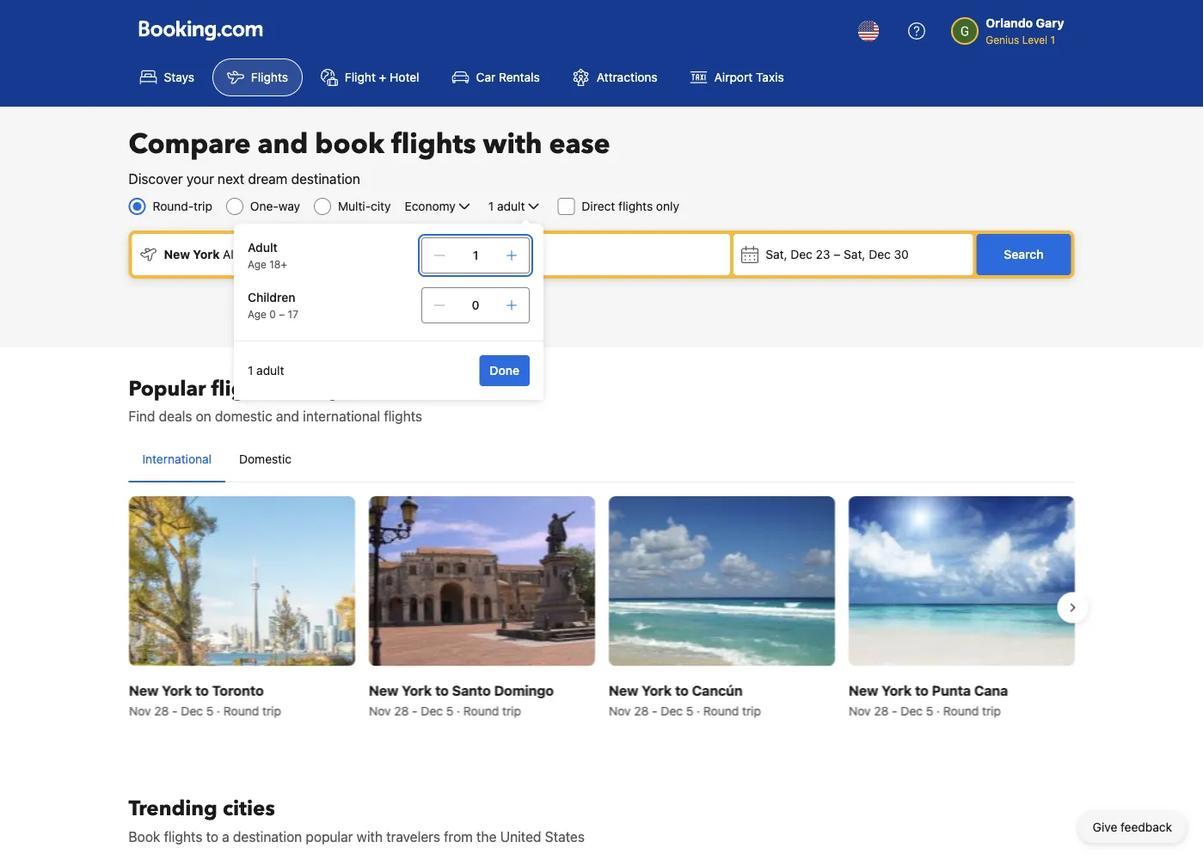 Task type: vqa. For each thing, say whether or not it's contained in the screenshot.
the topmost for
no



Task type: locate. For each thing, give the bounding box(es) containing it.
adult
[[497, 199, 525, 213], [256, 363, 284, 378]]

1 adult right economy
[[489, 199, 525, 213]]

age inside "children age 0 – 17"
[[248, 308, 267, 320]]

dec inside new york to toronto nov 28 - dec 5 · round trip
[[181, 703, 203, 718]]

4 round from the left
[[943, 703, 979, 718]]

york for cancún
[[641, 682, 672, 698]]

1 vertical spatial and
[[276, 408, 299, 425]]

destination up multi-
[[291, 171, 360, 187]]

new
[[164, 247, 190, 262], [129, 682, 158, 698], [369, 682, 398, 698], [609, 682, 638, 698], [849, 682, 878, 698]]

age down 'children'
[[248, 308, 267, 320]]

1 horizontal spatial 0
[[472, 298, 480, 312]]

·
[[216, 703, 220, 718], [456, 703, 460, 718], [696, 703, 700, 718], [936, 703, 940, 718]]

0 vertical spatial destination
[[291, 171, 360, 187]]

give
[[1093, 820, 1118, 834]]

popular
[[129, 375, 206, 403]]

adult right economy
[[497, 199, 525, 213]]

5 down "punta" at the bottom
[[926, 703, 933, 718]]

- inside new york to toronto nov 28 - dec 5 · round trip
[[172, 703, 177, 718]]

0 vertical spatial –
[[834, 247, 841, 262]]

stays
[[164, 70, 194, 84]]

destination down cities
[[233, 828, 302, 845]]

and
[[258, 126, 308, 163], [276, 408, 299, 425]]

1 vertical spatial destination
[[233, 828, 302, 845]]

4 - from the left
[[892, 703, 897, 718]]

2 28 from the left
[[394, 703, 409, 718]]

new for new york to cancún
[[609, 682, 638, 698]]

hotel
[[390, 70, 419, 84]]

– inside popup button
[[834, 247, 841, 262]]

new for new york to toronto
[[129, 682, 158, 698]]

and down the near
[[276, 408, 299, 425]]

region
[[115, 490, 1089, 726]]

and inside popular flights near you find deals on domestic and international flights
[[276, 408, 299, 425]]

– right 23
[[834, 247, 841, 262]]

3 28 from the left
[[634, 703, 649, 718]]

gary
[[1036, 16, 1065, 30]]

1 horizontal spatial 1 adult
[[489, 199, 525, 213]]

to left "punta" at the bottom
[[915, 682, 929, 698]]

adult
[[248, 240, 278, 255]]

trip down cancún in the bottom right of the page
[[742, 703, 761, 718]]

1 28 from the left
[[154, 703, 169, 718]]

3 5 from the left
[[686, 703, 693, 718]]

genius
[[986, 34, 1020, 46]]

1 round from the left
[[223, 703, 259, 718]]

1 - from the left
[[172, 703, 177, 718]]

18+
[[270, 258, 287, 270]]

book
[[315, 126, 384, 163]]

a
[[222, 828, 229, 845]]

to for santo
[[435, 682, 449, 698]]

round down cancún in the bottom right of the page
[[703, 703, 739, 718]]

· down santo
[[456, 703, 460, 718]]

give feedback button
[[1079, 812, 1186, 843]]

nov inside new york to cancún nov 28 - dec 5 · round trip
[[609, 703, 631, 718]]

· inside new york to cancún nov 28 - dec 5 · round trip
[[696, 703, 700, 718]]

york left "punta" at the bottom
[[882, 682, 912, 698]]

0 up done button
[[472, 298, 480, 312]]

booking.com logo image
[[139, 20, 263, 41], [139, 20, 263, 41]]

search
[[1004, 247, 1044, 262]]

trip down cana
[[982, 703, 1001, 718]]

1 vertical spatial with
[[357, 828, 383, 845]]

to left toronto
[[195, 682, 209, 698]]

next
[[218, 171, 244, 187]]

– inside "children age 0 – 17"
[[279, 308, 285, 320]]

0 vertical spatial age
[[248, 258, 267, 270]]

york for santo
[[401, 682, 432, 698]]

stays link
[[125, 58, 209, 96]]

new york to toronto nov 28 - dec 5 · round trip
[[129, 682, 281, 718]]

flights inside the trending cities book flights to a destination popular with travelers from the united states
[[164, 828, 202, 845]]

1 nov from the left
[[129, 703, 151, 718]]

find
[[129, 408, 155, 425]]

– for sat,
[[834, 247, 841, 262]]

adult inside dropdown button
[[497, 199, 525, 213]]

domestic button
[[225, 437, 306, 482]]

new york to santo domingo nov 28 - dec 5 · round trip
[[369, 682, 554, 718]]

1 age from the top
[[248, 258, 267, 270]]

2 nov from the left
[[369, 703, 391, 718]]

1 5 from the left
[[206, 703, 213, 718]]

5 inside new york to cancún nov 28 - dec 5 · round trip
[[686, 703, 693, 718]]

0 vertical spatial with
[[483, 126, 542, 163]]

to for toronto
[[195, 682, 209, 698]]

sat, dec 23 – sat, dec 30 button
[[734, 234, 973, 275]]

–
[[834, 247, 841, 262], [279, 308, 285, 320]]

5 down cancún in the bottom right of the page
[[686, 703, 693, 718]]

1 horizontal spatial sat,
[[844, 247, 866, 262]]

to
[[195, 682, 209, 698], [435, 682, 449, 698], [675, 682, 689, 698], [915, 682, 929, 698], [206, 828, 219, 845]]

united
[[500, 828, 542, 845]]

feedback
[[1121, 820, 1173, 834]]

1 · from the left
[[216, 703, 220, 718]]

york left cancún in the bottom right of the page
[[641, 682, 672, 698]]

dec inside new york to punta cana nov 28 - dec 5 · round trip
[[901, 703, 923, 718]]

4 · from the left
[[936, 703, 940, 718]]

trip
[[194, 199, 212, 213], [262, 703, 281, 718], [502, 703, 521, 718], [742, 703, 761, 718], [982, 703, 1001, 718]]

to inside new york to santo domingo nov 28 - dec 5 · round trip
[[435, 682, 449, 698]]

round down toronto
[[223, 703, 259, 718]]

28
[[154, 703, 169, 718], [394, 703, 409, 718], [634, 703, 649, 718], [874, 703, 889, 718]]

- inside new york to cancún nov 28 - dec 5 · round trip
[[652, 703, 657, 718]]

2 5 from the left
[[446, 703, 453, 718]]

5 down santo
[[446, 703, 453, 718]]

domestic
[[215, 408, 273, 425]]

3 - from the left
[[652, 703, 657, 718]]

dec inside new york to cancún nov 28 - dec 5 · round trip
[[661, 703, 683, 718]]

york left all
[[193, 247, 220, 262]]

· down cancún in the bottom right of the page
[[696, 703, 700, 718]]

compare
[[129, 126, 251, 163]]

1 vertical spatial 1 adult
[[248, 363, 284, 378]]

0
[[472, 298, 480, 312], [270, 308, 276, 320]]

3 round from the left
[[703, 703, 739, 718]]

1 inside orlando gary genius level 1
[[1051, 34, 1056, 46]]

compare and book flights with ease discover your next dream destination
[[129, 126, 611, 187]]

· inside new york to toronto nov 28 - dec 5 · round trip
[[216, 703, 220, 718]]

york for toronto
[[161, 682, 192, 698]]

to inside the trending cities book flights to a destination popular with travelers from the united states
[[206, 828, 219, 845]]

flights down trending
[[164, 828, 202, 845]]

0 vertical spatial adult
[[497, 199, 525, 213]]

age down adult
[[248, 258, 267, 270]]

santo
[[452, 682, 491, 698]]

round down "punta" at the bottom
[[943, 703, 979, 718]]

23
[[816, 247, 831, 262]]

4 28 from the left
[[874, 703, 889, 718]]

0 horizontal spatial with
[[357, 828, 383, 845]]

0 horizontal spatial sat,
[[766, 247, 788, 262]]

new york to cancún image
[[609, 496, 835, 666]]

with up 1 adult dropdown button
[[483, 126, 542, 163]]

1 adult button
[[487, 196, 544, 217]]

popular flights near you find deals on domestic and international flights
[[129, 375, 422, 425]]

airports
[[240, 247, 283, 262]]

adult up 'domestic'
[[256, 363, 284, 378]]

york inside new york to santo domingo nov 28 - dec 5 · round trip
[[401, 682, 432, 698]]

2 round from the left
[[463, 703, 499, 718]]

sat, left 23
[[766, 247, 788, 262]]

5
[[206, 703, 213, 718], [446, 703, 453, 718], [686, 703, 693, 718], [926, 703, 933, 718]]

5 inside new york to punta cana nov 28 - dec 5 · round trip
[[926, 703, 933, 718]]

new inside new york to cancún nov 28 - dec 5 · round trip
[[609, 682, 638, 698]]

dec
[[791, 247, 813, 262], [869, 247, 891, 262], [181, 703, 203, 718], [421, 703, 443, 718], [661, 703, 683, 718], [901, 703, 923, 718]]

economy
[[405, 199, 456, 213]]

tab list containing international
[[129, 437, 1075, 483]]

0 vertical spatial and
[[258, 126, 308, 163]]

0 inside "children age 0 – 17"
[[270, 308, 276, 320]]

nov
[[129, 703, 151, 718], [369, 703, 391, 718], [609, 703, 631, 718], [849, 703, 871, 718]]

york inside new york to punta cana nov 28 - dec 5 · round trip
[[882, 682, 912, 698]]

new inside new york to punta cana nov 28 - dec 5 · round trip
[[849, 682, 878, 698]]

york left santo
[[401, 682, 432, 698]]

1 horizontal spatial adult
[[497, 199, 525, 213]]

0 horizontal spatial –
[[279, 308, 285, 320]]

round down santo
[[463, 703, 499, 718]]

domestic
[[239, 452, 292, 466]]

3 nov from the left
[[609, 703, 631, 718]]

toronto
[[212, 682, 263, 698]]

and up dream
[[258, 126, 308, 163]]

ease
[[549, 126, 611, 163]]

to inside new york to punta cana nov 28 - dec 5 · round trip
[[915, 682, 929, 698]]

flights inside compare and book flights with ease discover your next dream destination
[[391, 126, 476, 163]]

1 vertical spatial –
[[279, 308, 285, 320]]

28 inside new york to punta cana nov 28 - dec 5 · round trip
[[874, 703, 889, 718]]

age inside adult age 18+
[[248, 258, 267, 270]]

children age 0 – 17
[[248, 290, 299, 320]]

0 horizontal spatial adult
[[256, 363, 284, 378]]

-
[[172, 703, 177, 718], [412, 703, 417, 718], [652, 703, 657, 718], [892, 703, 897, 718]]

2 - from the left
[[412, 703, 417, 718]]

new york to punta cana nov 28 - dec 5 · round trip
[[849, 682, 1008, 718]]

trip down domingo
[[502, 703, 521, 718]]

0 vertical spatial 1 adult
[[489, 199, 525, 213]]

– for 17
[[279, 308, 285, 320]]

children
[[248, 290, 296, 305]]

tab list
[[129, 437, 1075, 483]]

york for punta
[[882, 682, 912, 698]]

new inside new york to santo domingo nov 28 - dec 5 · round trip
[[369, 682, 398, 698]]

new inside new york to toronto nov 28 - dec 5 · round trip
[[129, 682, 158, 698]]

give feedback
[[1093, 820, 1173, 834]]

sat, right 23
[[844, 247, 866, 262]]

0 down 'children'
[[270, 308, 276, 320]]

to left santo
[[435, 682, 449, 698]]

york
[[193, 247, 220, 262], [161, 682, 192, 698], [401, 682, 432, 698], [641, 682, 672, 698], [882, 682, 912, 698]]

discover
[[129, 171, 183, 187]]

4 5 from the left
[[926, 703, 933, 718]]

to left cancún in the bottom right of the page
[[675, 682, 689, 698]]

york inside new york to cancún nov 28 - dec 5 · round trip
[[641, 682, 672, 698]]

sat,
[[766, 247, 788, 262], [844, 247, 866, 262]]

to left a
[[206, 828, 219, 845]]

1
[[1051, 34, 1056, 46], [489, 199, 494, 213], [473, 248, 479, 262], [248, 363, 253, 378]]

1 vertical spatial age
[[248, 308, 267, 320]]

cities
[[223, 795, 275, 823]]

york inside new york to toronto nov 28 - dec 5 · round trip
[[161, 682, 192, 698]]

4 nov from the left
[[849, 703, 871, 718]]

flights up 'domestic'
[[211, 375, 275, 403]]

flights left only
[[619, 199, 653, 213]]

3 · from the left
[[696, 703, 700, 718]]

· down toronto
[[216, 703, 220, 718]]

only
[[656, 199, 680, 213]]

nov inside new york to toronto nov 28 - dec 5 · round trip
[[129, 703, 151, 718]]

5 down toronto
[[206, 703, 213, 718]]

and inside compare and book flights with ease discover your next dream destination
[[258, 126, 308, 163]]

· inside new york to punta cana nov 28 - dec 5 · round trip
[[936, 703, 940, 718]]

to inside new york to cancún nov 28 - dec 5 · round trip
[[675, 682, 689, 698]]

flights up economy
[[391, 126, 476, 163]]

york left toronto
[[161, 682, 192, 698]]

done
[[490, 363, 520, 378]]

– left 17
[[279, 308, 285, 320]]

1 horizontal spatial –
[[834, 247, 841, 262]]

1 horizontal spatial with
[[483, 126, 542, 163]]

states
[[545, 828, 585, 845]]

· down "punta" at the bottom
[[936, 703, 940, 718]]

trip down toronto
[[262, 703, 281, 718]]

level
[[1023, 34, 1048, 46]]

1 adult
[[489, 199, 525, 213], [248, 363, 284, 378]]

2 age from the top
[[248, 308, 267, 320]]

0 horizontal spatial 0
[[270, 308, 276, 320]]

30
[[894, 247, 909, 262]]

1 adult up 'domestic'
[[248, 363, 284, 378]]

with right popular
[[357, 828, 383, 845]]

round inside new york to cancún nov 28 - dec 5 · round trip
[[703, 703, 739, 718]]

to inside new york to toronto nov 28 - dec 5 · round trip
[[195, 682, 209, 698]]

2 · from the left
[[456, 703, 460, 718]]



Task type: describe. For each thing, give the bounding box(es) containing it.
one-
[[250, 199, 279, 213]]

attractions link
[[558, 58, 672, 96]]

to for punta
[[915, 682, 929, 698]]

orlando
[[986, 16, 1033, 30]]

way
[[278, 199, 300, 213]]

trip inside new york to santo domingo nov 28 - dec 5 · round trip
[[502, 703, 521, 718]]

round inside new york to toronto nov 28 - dec 5 · round trip
[[223, 703, 259, 718]]

domingo
[[494, 682, 554, 698]]

trip inside new york to cancún nov 28 - dec 5 · round trip
[[742, 703, 761, 718]]

1 sat, from the left
[[766, 247, 788, 262]]

trip down your
[[194, 199, 212, 213]]

attractions
[[597, 70, 658, 84]]

flight + hotel link
[[306, 58, 434, 96]]

new for new york to santo domingo
[[369, 682, 398, 698]]

the
[[477, 828, 497, 845]]

28 inside new york to toronto nov 28 - dec 5 · round trip
[[154, 703, 169, 718]]

car rentals link
[[438, 58, 555, 96]]

5 inside new york to santo domingo nov 28 - dec 5 · round trip
[[446, 703, 453, 718]]

new for new york
[[164, 247, 190, 262]]

- inside new york to santo domingo nov 28 - dec 5 · round trip
[[412, 703, 417, 718]]

travelers
[[386, 828, 440, 845]]

dream
[[248, 171, 288, 187]]

to for cancún
[[675, 682, 689, 698]]

flight + hotel
[[345, 70, 419, 84]]

cancún
[[692, 682, 743, 698]]

direct
[[582, 199, 615, 213]]

airport taxis
[[715, 70, 784, 84]]

taxis
[[756, 70, 784, 84]]

2 sat, from the left
[[844, 247, 866, 262]]

flight
[[345, 70, 376, 84]]

rentals
[[499, 70, 540, 84]]

deals
[[159, 408, 192, 425]]

airport taxis link
[[676, 58, 799, 96]]

city
[[371, 199, 391, 213]]

airport
[[715, 70, 753, 84]]

new york to toronto image
[[129, 496, 355, 666]]

+
[[379, 70, 387, 84]]

new for new york to punta cana
[[849, 682, 878, 698]]

your
[[187, 171, 214, 187]]

with inside the trending cities book flights to a destination popular with travelers from the united states
[[357, 828, 383, 845]]

1 adult inside dropdown button
[[489, 199, 525, 213]]

one-way
[[250, 199, 300, 213]]

5 inside new york to toronto nov 28 - dec 5 · round trip
[[206, 703, 213, 718]]

nov inside new york to santo domingo nov 28 - dec 5 · round trip
[[369, 703, 391, 718]]

cana
[[974, 682, 1008, 698]]

direct flights only
[[582, 199, 680, 213]]

round-
[[153, 199, 194, 213]]

orlando gary genius level 1
[[986, 16, 1065, 46]]

nov inside new york to punta cana nov 28 - dec 5 · round trip
[[849, 703, 871, 718]]

trip inside new york to punta cana nov 28 - dec 5 · round trip
[[982, 703, 1001, 718]]

· inside new york to santo domingo nov 28 - dec 5 · round trip
[[456, 703, 460, 718]]

trending
[[129, 795, 218, 823]]

car rentals
[[476, 70, 540, 84]]

destination inside the trending cities book flights to a destination popular with travelers from the united states
[[233, 828, 302, 845]]

york for airports
[[193, 247, 220, 262]]

trip inside new york to toronto nov 28 - dec 5 · round trip
[[262, 703, 281, 718]]

with inside compare and book flights with ease discover your next dream destination
[[483, 126, 542, 163]]

28 inside new york to santo domingo nov 28 - dec 5 · round trip
[[394, 703, 409, 718]]

flights link
[[212, 58, 303, 96]]

age for children
[[248, 308, 267, 320]]

international
[[303, 408, 380, 425]]

new york all airports
[[164, 247, 283, 262]]

international button
[[129, 437, 225, 482]]

age for adult
[[248, 258, 267, 270]]

round inside new york to santo domingo nov 28 - dec 5 · round trip
[[463, 703, 499, 718]]

1 vertical spatial adult
[[256, 363, 284, 378]]

from
[[444, 828, 473, 845]]

28 inside new york to cancún nov 28 - dec 5 · round trip
[[634, 703, 649, 718]]

multi-city
[[338, 199, 391, 213]]

0 horizontal spatial 1 adult
[[248, 363, 284, 378]]

near
[[280, 375, 325, 403]]

sat, dec 23 – sat, dec 30
[[766, 247, 909, 262]]

round-trip
[[153, 199, 212, 213]]

destination inside compare and book flights with ease discover your next dream destination
[[291, 171, 360, 187]]

you
[[330, 375, 367, 403]]

17
[[288, 308, 299, 320]]

dec inside new york to santo domingo nov 28 - dec 5 · round trip
[[421, 703, 443, 718]]

new york to cancún nov 28 - dec 5 · round trip
[[609, 682, 761, 718]]

trending cities book flights to a destination popular with travelers from the united states
[[129, 795, 585, 845]]

search button
[[977, 234, 1071, 275]]

flights
[[251, 70, 288, 84]]

popular
[[306, 828, 353, 845]]

- inside new york to punta cana nov 28 - dec 5 · round trip
[[892, 703, 897, 718]]

all
[[223, 247, 237, 262]]

1 inside dropdown button
[[489, 199, 494, 213]]

on
[[196, 408, 211, 425]]

car
[[476, 70, 496, 84]]

international
[[142, 452, 212, 466]]

adult age 18+
[[248, 240, 287, 270]]

region containing new york to toronto
[[115, 490, 1089, 726]]

flights right the "international"
[[384, 408, 422, 425]]

multi-
[[338, 199, 371, 213]]

new york to punta cana image
[[849, 496, 1075, 666]]

new york to santo domingo image
[[369, 496, 595, 666]]

round inside new york to punta cana nov 28 - dec 5 · round trip
[[943, 703, 979, 718]]

done button
[[479, 355, 530, 386]]

punta
[[932, 682, 971, 698]]

book
[[129, 828, 160, 845]]



